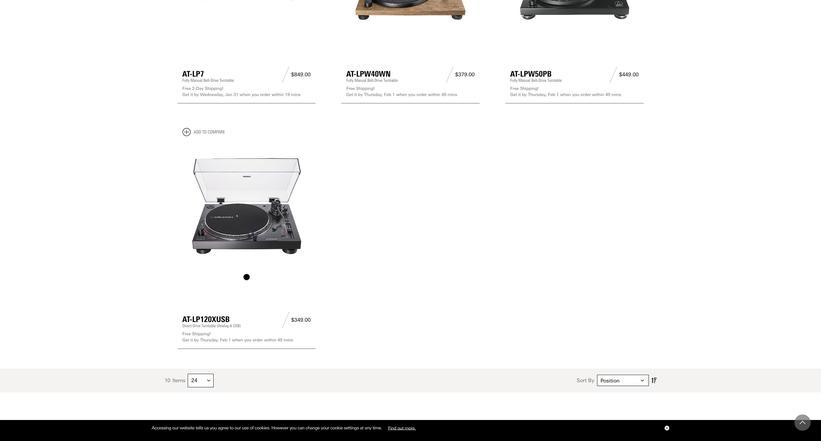 Task type: vqa. For each thing, say whether or not it's contained in the screenshot.
1st 'carrat down' Image from the left
yes



Task type: locate. For each thing, give the bounding box(es) containing it.
fully inside at-lpw50pb fully manual belt-drive turntable
[[510, 78, 518, 83]]

turntable for lpw50pb
[[548, 78, 562, 83]]

1 horizontal spatial free shipping! get it by thursday, feb 1 when you order within 49 mins
[[346, 86, 457, 97]]

2 horizontal spatial 49
[[606, 92, 611, 97]]

carrat down image
[[641, 379, 644, 383]]

manual inside at-lpw40wn fully manual belt-drive turntable
[[355, 78, 367, 83]]

it inside free 2 -day shipping! get it by wednesday, jan 31 when you order within 19 mins
[[190, 92, 193, 97]]

0 horizontal spatial our
[[172, 426, 179, 431]]

usb)
[[233, 324, 241, 329]]

free down at-lpw50pb fully manual belt-drive turntable
[[510, 86, 519, 91]]

shipping! inside free 2 -day shipping! get it by wednesday, jan 31 when you order within 19 mins
[[205, 86, 223, 91]]

fully inside the 'at-lp7 fully manual belt-drive turntable'
[[182, 78, 190, 83]]

find out more.
[[388, 426, 416, 431]]

it down direct- at the left bottom of the page
[[190, 338, 193, 343]]

shipping! down at-lpw50pb fully manual belt-drive turntable
[[520, 86, 539, 91]]

belt- inside the 'at-lp7 fully manual belt-drive turntable'
[[203, 78, 211, 83]]

at- for lp120xusb
[[182, 315, 192, 324]]

0 horizontal spatial fully
[[182, 78, 190, 83]]

wednesday,
[[200, 92, 224, 97]]

2 horizontal spatial thursday,
[[528, 92, 547, 97]]

order
[[260, 92, 270, 97], [417, 92, 427, 97], [581, 92, 591, 97], [253, 338, 263, 343]]

at- for lpw40wn
[[346, 69, 356, 79]]

turntable
[[220, 78, 234, 83], [384, 78, 398, 83], [548, 78, 562, 83], [202, 324, 216, 329]]

mins inside free 2 -day shipping! get it by wednesday, jan 31 when you order within 19 mins
[[291, 92, 301, 97]]

2 horizontal spatial free shipping! get it by thursday, feb 1 when you order within 49 mins
[[510, 86, 621, 97]]

shipping! up wednesday,
[[205, 86, 223, 91]]

49
[[442, 92, 447, 97], [606, 92, 611, 97], [278, 338, 282, 343]]

drive inside at-lpw40wn fully manual belt-drive turntable
[[375, 78, 383, 83]]

at lpw40wn image
[[346, 0, 475, 37]]

turntable inside at-lp120xusb direct-drive turntable (analog & usb)
[[202, 324, 216, 329]]

your
[[321, 426, 329, 431]]

at-lp7 fully manual belt-drive turntable
[[182, 69, 234, 83]]

find out more. link
[[383, 423, 421, 433]]

1 for at-lpw50pb
[[557, 92, 559, 97]]

compare
[[208, 129, 225, 135]]

get left wednesday,
[[182, 92, 189, 97]]

fully left lpw40wn on the top left
[[346, 78, 354, 83]]

carrat down image
[[207, 379, 210, 383]]

sort
[[577, 378, 587, 384]]

$379.00
[[455, 72, 475, 78]]

free
[[182, 86, 191, 91], [346, 86, 355, 91], [510, 86, 519, 91], [182, 332, 191, 337]]

mins
[[291, 92, 301, 97], [448, 92, 457, 97], [612, 92, 621, 97], [284, 338, 293, 343]]

at-lpw40wn fully manual belt-drive turntable
[[346, 69, 398, 83]]

feb down at-lpw40wn fully manual belt-drive turntable
[[384, 92, 391, 97]]

turntable inside at-lpw40wn fully manual belt-drive turntable
[[384, 78, 398, 83]]

free inside free 2 -day shipping! get it by wednesday, jan 31 when you order within 19 mins
[[182, 86, 191, 91]]

mins down $349.00
[[284, 338, 293, 343]]

1 horizontal spatial our
[[235, 426, 241, 431]]

drive inside at-lpw50pb fully manual belt-drive turntable
[[539, 78, 547, 83]]

tells
[[196, 426, 203, 431]]

drive for lpw40wn
[[375, 78, 383, 83]]

2 manual from the left
[[355, 78, 367, 83]]

to inside button
[[202, 129, 207, 135]]

us
[[204, 426, 209, 431]]

2 horizontal spatial fully
[[510, 78, 518, 83]]

to
[[202, 129, 207, 135], [230, 426, 234, 431]]

thursday, for lpw40wn
[[364, 92, 383, 97]]

2 horizontal spatial belt-
[[531, 78, 539, 83]]

free 2 -day shipping! get it by wednesday, jan 31 when you order within 19 mins
[[182, 86, 301, 97]]

at lp120xusb image
[[182, 141, 311, 270]]

1 horizontal spatial feb
[[384, 92, 391, 97]]

direct-
[[182, 324, 193, 329]]

thursday, down at-lp120xusb direct-drive turntable (analog & usb)
[[200, 338, 219, 343]]

at-lpw50pb fully manual belt-drive turntable
[[510, 69, 562, 83]]

feb down (analog
[[220, 338, 227, 343]]

out
[[398, 426, 404, 431]]

2 horizontal spatial 1
[[557, 92, 559, 97]]

arrow up image
[[800, 420, 806, 426]]

manual inside at-lpw50pb fully manual belt-drive turntable
[[519, 78, 531, 83]]

1 down at-lpw50pb fully manual belt-drive turntable
[[557, 92, 559, 97]]

by down -
[[194, 92, 199, 97]]

3 fully from the left
[[510, 78, 518, 83]]

fully inside at-lpw40wn fully manual belt-drive turntable
[[346, 78, 354, 83]]

3 belt- from the left
[[531, 78, 539, 83]]

0 horizontal spatial belt-
[[203, 78, 211, 83]]

our
[[172, 426, 179, 431], [235, 426, 241, 431]]

it down 2
[[190, 92, 193, 97]]

at- inside at-lpw40wn fully manual belt-drive turntable
[[346, 69, 356, 79]]

lp7
[[192, 69, 204, 79]]

1 vertical spatial to
[[230, 426, 234, 431]]

shipping!
[[205, 86, 223, 91], [356, 86, 375, 91], [520, 86, 539, 91], [192, 332, 211, 337]]

by down at-lp120xusb direct-drive turntable (analog & usb)
[[194, 338, 199, 343]]

2 fully from the left
[[346, 78, 354, 83]]

by
[[194, 92, 199, 97], [358, 92, 363, 97], [522, 92, 527, 97], [194, 338, 199, 343]]

belt- for lpw50pb
[[531, 78, 539, 83]]

1 fully from the left
[[182, 78, 190, 83]]

manual inside the 'at-lp7 fully manual belt-drive turntable'
[[191, 78, 202, 83]]

0 horizontal spatial manual
[[191, 78, 202, 83]]

feb
[[384, 92, 391, 97], [548, 92, 555, 97], [220, 338, 227, 343]]

drive
[[211, 78, 219, 83], [375, 78, 383, 83], [539, 78, 547, 83], [193, 324, 201, 329]]

you
[[252, 92, 259, 97], [408, 92, 415, 97], [572, 92, 579, 97], [244, 338, 251, 343], [210, 426, 217, 431], [290, 426, 297, 431]]

fully left lp7
[[182, 78, 190, 83]]

when
[[240, 92, 251, 97], [396, 92, 407, 97], [560, 92, 571, 97], [232, 338, 243, 343]]

thursday, for lpw50pb
[[528, 92, 547, 97]]

$349.00
[[291, 317, 311, 324]]

1 belt- from the left
[[203, 78, 211, 83]]

1 our from the left
[[172, 426, 179, 431]]

free down at-lpw40wn fully manual belt-drive turntable
[[346, 86, 355, 91]]

manual
[[191, 78, 202, 83], [355, 78, 367, 83], [519, 78, 531, 83]]

belt-
[[203, 78, 211, 83], [367, 78, 375, 83], [531, 78, 539, 83]]

fully for at-lpw50pb
[[510, 78, 518, 83]]

1 horizontal spatial belt-
[[367, 78, 375, 83]]

time.
[[373, 426, 382, 431]]

fully
[[182, 78, 190, 83], [346, 78, 354, 83], [510, 78, 518, 83]]

free shipping! get it by thursday, feb 1 when you order within 49 mins
[[346, 86, 457, 97], [510, 86, 621, 97], [182, 332, 293, 343]]

1 manual from the left
[[191, 78, 202, 83]]

2 horizontal spatial feb
[[548, 92, 555, 97]]

belt- for lpw40wn
[[367, 78, 375, 83]]

at- inside at-lp120xusb direct-drive turntable (analog & usb)
[[182, 315, 192, 324]]

free down direct- at the left bottom of the page
[[182, 332, 191, 337]]

0 horizontal spatial free shipping! get it by thursday, feb 1 when you order within 49 mins
[[182, 332, 293, 343]]

lpw50pb
[[520, 69, 552, 79]]

0 vertical spatial to
[[202, 129, 207, 135]]

drive inside the 'at-lp7 fully manual belt-drive turntable'
[[211, 78, 219, 83]]

2 belt- from the left
[[367, 78, 375, 83]]

1 down at-lpw40wn fully manual belt-drive turntable
[[393, 92, 395, 97]]

get
[[182, 92, 189, 97], [346, 92, 353, 97], [510, 92, 517, 97], [182, 338, 189, 343]]

to right add
[[202, 129, 207, 135]]

free for at-lpw50pb
[[510, 86, 519, 91]]

it
[[190, 92, 193, 97], [354, 92, 357, 97], [519, 92, 521, 97], [190, 338, 193, 343]]

divider line image for at-lp7
[[280, 67, 291, 83]]

1 horizontal spatial to
[[230, 426, 234, 431]]

our left use
[[235, 426, 241, 431]]

to right agree
[[230, 426, 234, 431]]

0 horizontal spatial feb
[[220, 338, 227, 343]]

$849.00
[[291, 72, 311, 78]]

3 manual from the left
[[519, 78, 531, 83]]

items
[[173, 378, 185, 384]]

1 horizontal spatial thursday,
[[364, 92, 383, 97]]

1 horizontal spatial 1
[[393, 92, 395, 97]]

mins right 19
[[291, 92, 301, 97]]

2 horizontal spatial manual
[[519, 78, 531, 83]]

thursday, down at-lpw40wn fully manual belt-drive turntable
[[364, 92, 383, 97]]

1 horizontal spatial fully
[[346, 78, 354, 83]]

turntable inside the 'at-lp7 fully manual belt-drive turntable'
[[220, 78, 234, 83]]

0 horizontal spatial thursday,
[[200, 338, 219, 343]]

turntable inside at-lpw50pb fully manual belt-drive turntable
[[548, 78, 562, 83]]

cookies.
[[255, 426, 270, 431]]

at- inside at-lpw50pb fully manual belt-drive turntable
[[510, 69, 520, 79]]

within inside free 2 -day shipping! get it by wednesday, jan 31 when you order within 19 mins
[[272, 92, 284, 97]]

get down direct- at the left bottom of the page
[[182, 338, 189, 343]]

turntable for lpw40wn
[[384, 78, 398, 83]]

0 horizontal spatial to
[[202, 129, 207, 135]]

free shipping! get it by thursday, feb 1 when you order within 49 mins for at-lpw50pb
[[510, 86, 621, 97]]

1
[[393, 92, 395, 97], [557, 92, 559, 97], [229, 338, 231, 343]]

fully left lpw50pb
[[510, 78, 518, 83]]

at- inside the 'at-lp7 fully manual belt-drive turntable'
[[182, 69, 192, 79]]

1 down '&'
[[229, 338, 231, 343]]

our left website
[[172, 426, 179, 431]]

belt- inside at-lpw50pb fully manual belt-drive turntable
[[531, 78, 539, 83]]

thursday, down at-lpw50pb fully manual belt-drive turntable
[[528, 92, 547, 97]]

free left 2
[[182, 86, 191, 91]]

shipping! down at-lp120xusb direct-drive turntable (analog & usb)
[[192, 332, 211, 337]]

mins down $449.00
[[612, 92, 621, 97]]

thursday,
[[364, 92, 383, 97], [528, 92, 547, 97], [200, 338, 219, 343]]

cookie
[[330, 426, 343, 431]]

feb down at-lpw50pb fully manual belt-drive turntable
[[548, 92, 555, 97]]

belt- inside at-lpw40wn fully manual belt-drive turntable
[[367, 78, 375, 83]]

49 for at-lpw40wn
[[442, 92, 447, 97]]

divider line image
[[280, 67, 291, 83], [444, 67, 455, 83], [608, 67, 619, 83], [280, 312, 291, 329]]

at-lp120xusb direct-drive turntable (analog & usb)
[[182, 315, 241, 329]]

1 horizontal spatial 49
[[442, 92, 447, 97]]

1 horizontal spatial manual
[[355, 78, 367, 83]]

fully for at-lpw40wn
[[346, 78, 354, 83]]

at-
[[182, 69, 192, 79], [346, 69, 356, 79], [510, 69, 520, 79], [182, 315, 192, 324]]

add
[[194, 129, 201, 135]]

within
[[272, 92, 284, 97], [428, 92, 440, 97], [592, 92, 604, 97], [264, 338, 276, 343]]



Task type: describe. For each thing, give the bounding box(es) containing it.
by down at-lpw50pb fully manual belt-drive turntable
[[522, 92, 527, 97]]

get inside free 2 -day shipping! get it by wednesday, jan 31 when you order within 19 mins
[[182, 92, 189, 97]]

when inside free 2 -day shipping! get it by wednesday, jan 31 when you order within 19 mins
[[240, 92, 251, 97]]

manual for lpw40wn
[[355, 78, 367, 83]]

agree
[[218, 426, 229, 431]]

set descending direction image
[[652, 377, 657, 385]]

2 our from the left
[[235, 426, 241, 431]]

shipping! down at-lpw40wn fully manual belt-drive turntable
[[356, 86, 375, 91]]

add to compare button
[[182, 128, 225, 136]]

any
[[365, 426, 372, 431]]

get down at-lpw50pb fully manual belt-drive turntable
[[510, 92, 517, 97]]

0 horizontal spatial 1
[[229, 338, 231, 343]]

at
[[360, 426, 364, 431]]

(analog
[[217, 324, 229, 329]]

belt- for lp7
[[203, 78, 211, 83]]

order inside free 2 -day shipping! get it by wednesday, jan 31 when you order within 19 mins
[[260, 92, 270, 97]]

divider line image for at-lpw50pb
[[608, 67, 619, 83]]

free for at-lpw40wn
[[346, 86, 355, 91]]

by inside free 2 -day shipping! get it by wednesday, jan 31 when you order within 19 mins
[[194, 92, 199, 97]]

free for at-lp7
[[182, 86, 191, 91]]

free shipping! get it by thursday, feb 1 when you order within 49 mins for at-lpw40wn
[[346, 86, 457, 97]]

19
[[285, 92, 290, 97]]

day
[[196, 86, 204, 91]]

$449.00
[[619, 72, 639, 78]]

at lpw50pb image
[[510, 0, 639, 37]]

1 for at-lpw40wn
[[393, 92, 395, 97]]

by down at-lpw40wn fully manual belt-drive turntable
[[358, 92, 363, 97]]

10
[[165, 378, 170, 384]]

divider line image for at-lpw40wn
[[444, 67, 455, 83]]

website
[[180, 426, 195, 431]]

drive for lp7
[[211, 78, 219, 83]]

at- for lp7
[[182, 69, 192, 79]]

feb for lpw40wn
[[384, 92, 391, 97]]

divider line image for at-lp120xusb
[[280, 312, 291, 329]]

jan
[[225, 92, 232, 97]]

feb for lpw50pb
[[548, 92, 555, 97]]

turntable for lp7
[[220, 78, 234, 83]]

31
[[234, 92, 238, 97]]

mins down $379.00
[[448, 92, 457, 97]]

10 items
[[165, 378, 185, 384]]

drive inside at-lp120xusb direct-drive turntable (analog & usb)
[[193, 324, 201, 329]]

add to compare
[[194, 129, 225, 135]]

lpw40wn
[[356, 69, 391, 79]]

use
[[242, 426, 249, 431]]

change
[[306, 426, 320, 431]]

manual for lp7
[[191, 78, 202, 83]]

it down at-lpw50pb fully manual belt-drive turntable
[[519, 92, 521, 97]]

at- for lpw50pb
[[510, 69, 520, 79]]

0 horizontal spatial 49
[[278, 338, 282, 343]]

can
[[298, 426, 305, 431]]

2
[[192, 86, 195, 91]]

more.
[[405, 426, 416, 431]]

however
[[271, 426, 289, 431]]

manual for lpw50pb
[[519, 78, 531, 83]]

accessing
[[152, 426, 171, 431]]

lp120xusb
[[192, 315, 230, 324]]

fully for at-lp7
[[182, 78, 190, 83]]

find
[[388, 426, 396, 431]]

drive for lpw50pb
[[539, 78, 547, 83]]

cross image
[[665, 427, 668, 430]]

&
[[230, 324, 232, 329]]

49 for at-lpw50pb
[[606, 92, 611, 97]]

sort by
[[577, 378, 595, 384]]

-
[[195, 86, 196, 91]]

get down at-lpw40wn fully manual belt-drive turntable
[[346, 92, 353, 97]]

at lp7 image
[[182, 0, 311, 37]]

you inside free 2 -day shipping! get it by wednesday, jan 31 when you order within 19 mins
[[252, 92, 259, 97]]

it down at-lpw40wn fully manual belt-drive turntable
[[354, 92, 357, 97]]

by
[[588, 378, 595, 384]]

settings
[[344, 426, 359, 431]]

of
[[250, 426, 254, 431]]

accessing our website tells us you agree to our use of cookies. however you can change your cookie settings at any time.
[[152, 426, 383, 431]]



